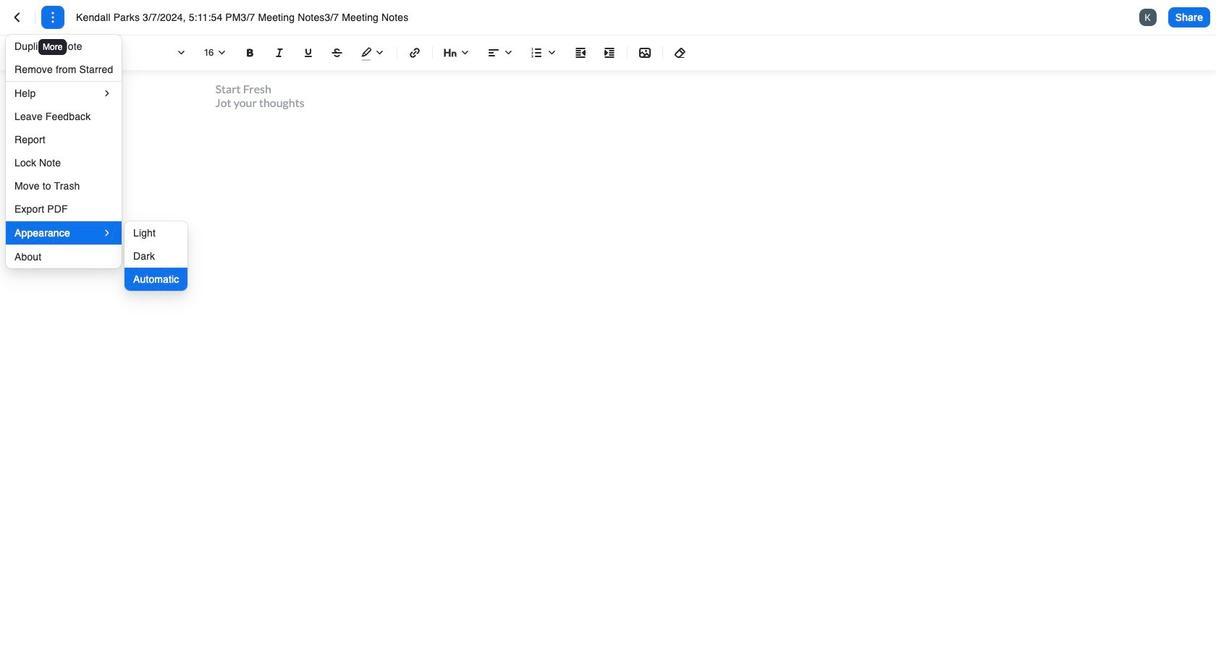 Task type: describe. For each thing, give the bounding box(es) containing it.
strikethrough image
[[329, 44, 346, 62]]

0 horizontal spatial menu
[[6, 35, 122, 269]]

increase indent image
[[601, 44, 618, 62]]

clear style image
[[672, 44, 689, 62]]

decrease indent image
[[572, 44, 590, 62]]

kendall parks image
[[1140, 9, 1157, 26]]

more image
[[44, 9, 62, 26]]

underline image
[[300, 44, 317, 62]]

italic image
[[271, 44, 288, 62]]

font, menu button, lato image
[[172, 44, 190, 62]]

all notes image
[[9, 9, 26, 26]]

1 horizontal spatial menu
[[125, 222, 188, 291]]

insert image image
[[637, 44, 654, 62]]



Task type: locate. For each thing, give the bounding box(es) containing it.
link image
[[406, 44, 424, 62]]

bold image
[[242, 44, 259, 62]]

tooltip
[[37, 29, 68, 56]]

None text field
[[76, 10, 435, 25]]

menu item
[[6, 35, 122, 58], [6, 58, 122, 81], [6, 82, 122, 105], [6, 128, 122, 151], [6, 151, 122, 175], [6, 175, 122, 198], [6, 198, 122, 221], [6, 222, 122, 245], [125, 222, 188, 245], [125, 245, 188, 268], [6, 246, 122, 269], [125, 268, 188, 291]]

menu
[[6, 35, 122, 269], [125, 222, 188, 291]]



Task type: vqa. For each thing, say whether or not it's contained in the screenshot.
CLOSE icon
no



